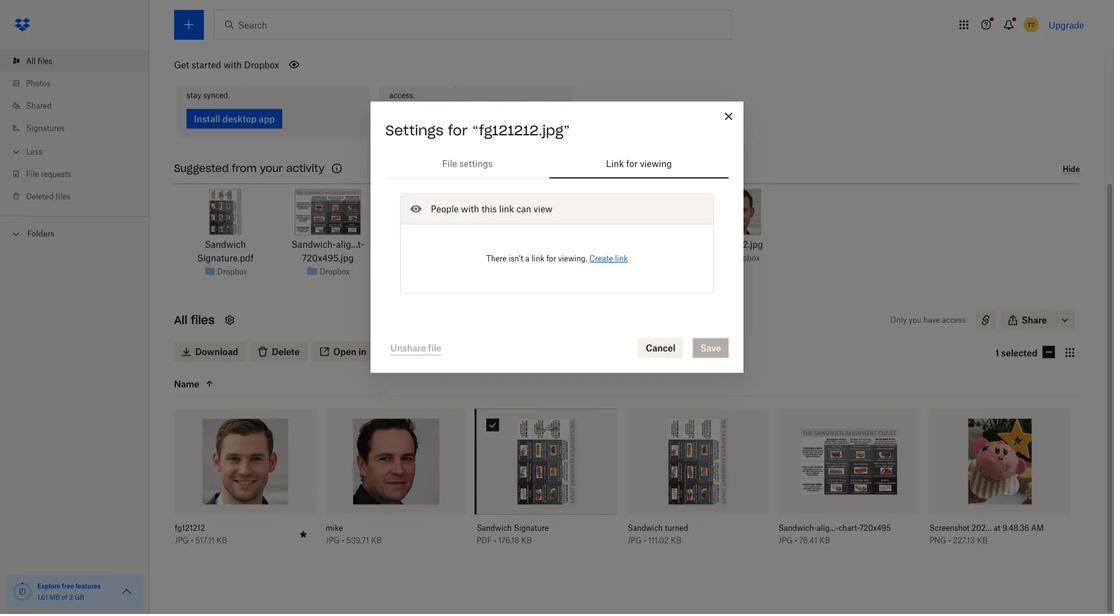 Task type: locate. For each thing, give the bounding box(es) containing it.
get started with dropbox
[[174, 59, 279, 70]]

jpg left the 76.41
[[779, 537, 793, 546]]

link right a
[[532, 254, 544, 264]]

1 horizontal spatial all
[[174, 314, 187, 328]]

sandwich inside sandwich turned jpg • 111.02 kb
[[628, 525, 663, 534]]

0 horizontal spatial all
[[26, 56, 36, 66]]

sandwich- inside sandwich-alig…-chart-720x495 jpg • 76.41 kb
[[779, 525, 817, 534]]

sandwich
[[205, 240, 246, 250], [477, 525, 512, 534], [628, 525, 663, 534]]

file settings tab
[[386, 149, 549, 179]]

1 vertical spatial view
[[534, 204, 553, 215]]

fg121212
[[175, 525, 205, 534]]

1 horizontal spatial with
[[429, 79, 444, 88]]

1 horizontal spatial share
[[1022, 316, 1047, 326]]

sandwich- for alig…-
[[779, 525, 817, 534]]

2 • from the left
[[342, 537, 344, 546]]

sandwich inside sandwich signature.pdf
[[205, 240, 246, 250]]

2 and from the left
[[474, 79, 487, 88]]

2 horizontal spatial for
[[626, 159, 638, 169]]

0 horizontal spatial on
[[210, 79, 219, 88]]

create link link
[[589, 254, 628, 264]]

176.18
[[498, 537, 519, 546]]

kb down alig…- on the right bottom of page
[[820, 537, 830, 546]]

share up selected
[[1022, 316, 1047, 326]]

dropbox down fg121212.jpg
[[730, 254, 760, 263]]

0 vertical spatial view
[[540, 79, 557, 88]]

your
[[260, 163, 283, 175]]

file for file requests
[[26, 169, 39, 179]]

for up file settings tab on the left
[[448, 122, 468, 139]]

dropbox
[[244, 59, 279, 70], [525, 254, 555, 263], [627, 254, 657, 263], [730, 254, 760, 263], [217, 267, 247, 277], [320, 267, 350, 277]]

file down 'less'
[[26, 169, 39, 179]]

/sandwich signature.pdf image
[[209, 190, 241, 236]]

with for files
[[429, 79, 444, 88]]

only
[[890, 316, 907, 326]]

1 horizontal spatial screenshot
[[930, 525, 970, 534]]

2 vertical spatial with
[[461, 204, 479, 215]]

screenshot up png
[[930, 525, 970, 534]]

1 horizontal spatial sandwich
[[477, 525, 512, 534]]

76.41
[[799, 537, 818, 546]]

signatures
[[26, 123, 65, 133]]

4 jpg from the left
[[779, 537, 793, 546]]

0 horizontal spatial file
[[26, 169, 39, 179]]

1 kb from the left
[[216, 537, 227, 546]]

list
[[0, 42, 149, 216]]

and left control on the left
[[474, 79, 487, 88]]

screenshot inside screenshot 202… at 9.48.36 am png • 227.13 kb
[[930, 525, 970, 534]]

dropbox right create
[[627, 254, 657, 263]]

3 jpg from the left
[[628, 537, 642, 546]]

2 vertical spatial for
[[546, 254, 556, 264]]

2 horizontal spatial link
[[615, 254, 628, 264]]

0 horizontal spatial share
[[389, 79, 410, 88]]

/fg121212.jpg image
[[715, 190, 761, 236]]

share button
[[1001, 311, 1055, 331]]

• right pdf
[[494, 537, 496, 546]]

mike
[[326, 525, 343, 534]]

0 horizontal spatial for
[[448, 122, 468, 139]]

0 horizontal spatial link
[[499, 204, 514, 215]]

• left 111.02
[[644, 537, 646, 546]]

• inside sandwich turned jpg • 111.02 kb
[[644, 537, 646, 546]]

dropbox link down 720x495.jpg
[[320, 266, 350, 278]]

3 • from the left
[[494, 537, 496, 546]]

2 kb from the left
[[371, 537, 382, 546]]

with
[[224, 59, 242, 70], [429, 79, 444, 88], [461, 204, 479, 215]]

on
[[210, 79, 219, 88], [280, 79, 289, 88]]

jpg down mike
[[326, 537, 340, 546]]

jpg left 111.02
[[628, 537, 642, 546]]

screenshot for screenshot 20…8.36 am.png
[[388, 240, 435, 250]]

upgrade
[[1049, 20, 1084, 30]]

all files inside "all files" link
[[26, 56, 52, 66]]

2 horizontal spatial with
[[461, 204, 479, 215]]

share
[[389, 79, 410, 88], [1022, 316, 1047, 326]]

with left the this
[[461, 204, 479, 215]]

on up the synced. at the left top of page
[[210, 79, 219, 88]]

1 horizontal spatial file
[[442, 159, 457, 169]]

5 kb from the left
[[820, 537, 830, 546]]

settings
[[386, 122, 444, 139]]

for left viewing.
[[546, 254, 556, 264]]

6 kb from the left
[[977, 537, 988, 546]]

suggested
[[174, 163, 229, 175]]

720x495.jpg
[[302, 253, 354, 264]]

dropbox link right create
[[627, 252, 657, 265]]

jpg down the fg121212 in the bottom of the page
[[175, 537, 189, 546]]

•
[[191, 537, 193, 546], [342, 537, 344, 546], [494, 537, 496, 546], [644, 537, 646, 546], [795, 537, 797, 546], [949, 537, 951, 546]]

and right offline
[[332, 79, 345, 88]]

tab list containing file settings
[[386, 149, 729, 179]]

only you have access
[[890, 316, 966, 326]]

all files
[[26, 56, 52, 66], [174, 314, 215, 328]]

file left settings
[[442, 159, 457, 169]]

1 jpg from the left
[[175, 537, 189, 546]]

kb down mike button
[[371, 537, 382, 546]]

turned
[[665, 525, 688, 534]]

share up access.
[[389, 79, 410, 88]]

file
[[442, 159, 457, 169], [26, 169, 39, 179]]

chart-
[[839, 525, 860, 534]]

1 and from the left
[[332, 79, 345, 88]]

jpg
[[175, 537, 189, 546], [326, 537, 340, 546], [628, 537, 642, 546], [779, 537, 793, 546]]

1 vertical spatial screenshot
[[930, 525, 970, 534]]

sandwich up signature.pdf
[[205, 240, 246, 250]]

for inside tab
[[626, 159, 638, 169]]

1 on from the left
[[210, 79, 219, 88]]

file inside file settings tab
[[442, 159, 457, 169]]

of
[[62, 594, 67, 602]]

jpg inside sandwich-alig…-chart-720x495 jpg • 76.41 kb
[[779, 537, 793, 546]]

deleted files
[[26, 192, 70, 201]]

view right or
[[540, 79, 557, 88]]

dropbox up to
[[244, 59, 279, 70]]

signature
[[514, 525, 549, 534]]

requests
[[41, 169, 71, 179]]

from
[[232, 163, 257, 175]]

share inside share files with anyone and control edit or view access.
[[389, 79, 410, 88]]

with inside the settings for "fg121212.jpg" "dialog"
[[461, 204, 479, 215]]

1 • from the left
[[191, 537, 193, 546]]

link
[[499, 204, 514, 215], [532, 254, 544, 264], [615, 254, 628, 264]]

link
[[606, 159, 624, 169]]

0 vertical spatial all
[[26, 56, 36, 66]]

view right the can
[[534, 204, 553, 215]]

for for link
[[626, 159, 638, 169]]

control
[[489, 79, 514, 88]]

name button
[[174, 377, 279, 392]]

this
[[482, 204, 497, 215]]

0 horizontal spatial with
[[224, 59, 242, 70]]

link for a
[[532, 254, 544, 264]]

files inside install on desktop to work on files offline and stay synced.
[[291, 79, 305, 88]]

• inside screenshot 202… at 9.48.36 am png • 227.13 kb
[[949, 537, 951, 546]]

share files with anyone and control edit or view access.
[[389, 79, 557, 100]]

tab list
[[386, 149, 729, 179]]

link right create
[[615, 254, 628, 264]]

2 horizontal spatial sandwich
[[628, 525, 663, 534]]

sandwich inside 'sandwich signature pdf • 176.18 kb'
[[477, 525, 512, 534]]

0 vertical spatial for
[[448, 122, 468, 139]]

sandwich- inside "sandwich-alig…t- 720x495.jpg"
[[292, 240, 336, 250]]

dropbox link
[[525, 252, 555, 265], [627, 252, 657, 265], [730, 252, 760, 265], [217, 266, 247, 278], [320, 266, 350, 278]]

1 horizontal spatial link
[[532, 254, 544, 264]]

• left 539.71
[[342, 537, 344, 546]]

share inside button
[[1022, 316, 1047, 326]]

539.71
[[346, 537, 369, 546]]

you
[[909, 316, 922, 326]]

sandwich- up the 76.41
[[779, 525, 817, 534]]

/sandwich turned.jpg image
[[517, 190, 549, 236]]

kb down the fg121212 button
[[216, 537, 227, 546]]

for
[[448, 122, 468, 139], [626, 159, 638, 169], [546, 254, 556, 264]]

• left the 76.41
[[795, 537, 797, 546]]

1 vertical spatial with
[[429, 79, 444, 88]]

alig…t-
[[336, 240, 364, 250]]

there isn't a link for viewing. create link
[[486, 254, 628, 264]]

1 horizontal spatial on
[[280, 79, 289, 88]]

features
[[76, 583, 101, 591]]

less image
[[10, 146, 22, 158]]

dropbox link down fg121212.jpg
[[730, 252, 760, 265]]

upgrade link
[[1049, 20, 1084, 30]]

create
[[589, 254, 613, 264]]

screenshot inside 'screenshot 20…8.36 am.png'
[[388, 240, 435, 250]]

2
[[69, 594, 73, 602]]

for for settings
[[448, 122, 468, 139]]

kb down turned
[[671, 537, 682, 546]]

fg121212.jpg dropbox
[[713, 240, 763, 263]]

0 horizontal spatial screenshot
[[388, 240, 435, 250]]

viewing.
[[558, 254, 587, 264]]

1 vertical spatial for
[[626, 159, 638, 169]]

kb down signature
[[521, 537, 532, 546]]

screenshot up am.png
[[388, 240, 435, 250]]

5 • from the left
[[795, 537, 797, 546]]

1 horizontal spatial and
[[474, 79, 487, 88]]

• right png
[[949, 537, 951, 546]]

for right link
[[626, 159, 638, 169]]

sandwich up 111.02
[[628, 525, 663, 534]]

screenshot
[[388, 240, 435, 250], [930, 525, 970, 534]]

on right "work" at top
[[280, 79, 289, 88]]

3 kb from the left
[[521, 537, 532, 546]]

stay
[[187, 91, 201, 100]]

1 vertical spatial share
[[1022, 316, 1047, 326]]

• inside sandwich-alig…-chart-720x495 jpg • 76.41 kb
[[795, 537, 797, 546]]

• inside fg121212 jpg • 517.11 kb
[[191, 537, 193, 546]]

folders button
[[0, 224, 149, 243]]

0 horizontal spatial sandwich-
[[292, 240, 336, 250]]

desktop
[[221, 79, 249, 88]]

kb down 202…
[[977, 537, 988, 546]]

0 vertical spatial with
[[224, 59, 242, 70]]

shared link
[[10, 95, 149, 117]]

share for share
[[1022, 316, 1047, 326]]

• down the fg121212 in the bottom of the page
[[191, 537, 193, 546]]

4 • from the left
[[644, 537, 646, 546]]

dropbox link down signature.pdf
[[217, 266, 247, 278]]

0 vertical spatial sandwich-
[[292, 240, 336, 250]]

1 horizontal spatial all files
[[174, 314, 215, 328]]

sandwich up pdf
[[477, 525, 512, 534]]

0 horizontal spatial and
[[332, 79, 345, 88]]

with up desktop
[[224, 59, 242, 70]]

111.02
[[648, 537, 669, 546]]

sandwich- up 720x495.jpg
[[292, 240, 336, 250]]

fg121212 button
[[175, 524, 288, 534]]

with left anyone
[[429, 79, 444, 88]]

all inside list item
[[26, 56, 36, 66]]

started
[[192, 59, 221, 70]]

with inside share files with anyone and control edit or view access.
[[429, 79, 444, 88]]

viewing
[[640, 159, 672, 169]]

4 kb from the left
[[671, 537, 682, 546]]

9.48.36
[[1003, 525, 1029, 534]]

1 vertical spatial sandwich-
[[779, 525, 817, 534]]

link left the can
[[499, 204, 514, 215]]

0 vertical spatial screenshot
[[388, 240, 435, 250]]

1 horizontal spatial sandwich-
[[779, 525, 817, 534]]

720x495
[[860, 525, 891, 534]]

dropbox link for /fg121212.jpg image
[[730, 252, 760, 265]]

0 vertical spatial all files
[[26, 56, 52, 66]]

dropbox link for /mike.jpg image
[[627, 252, 657, 265]]

view
[[540, 79, 557, 88], [534, 204, 553, 215]]

0 vertical spatial share
[[389, 79, 410, 88]]

dropbox link right isn't
[[525, 252, 555, 265]]

0 horizontal spatial sandwich
[[205, 240, 246, 250]]

2 jpg from the left
[[326, 537, 340, 546]]

6 • from the left
[[949, 537, 951, 546]]

cancel button
[[638, 339, 683, 358]]

files inside "all files" link
[[38, 56, 52, 66]]

shared
[[26, 101, 52, 110]]

0 horizontal spatial all files
[[26, 56, 52, 66]]

files
[[38, 56, 52, 66], [291, 79, 305, 88], [412, 79, 427, 88], [56, 192, 70, 201], [191, 314, 215, 328]]

mike button
[[326, 524, 439, 534]]

file inside file requests link
[[26, 169, 39, 179]]

dropbox inside fg121212.jpg dropbox
[[730, 254, 760, 263]]



Task type: describe. For each thing, give the bounding box(es) containing it.
227.13
[[953, 537, 975, 546]]

1 vertical spatial all files
[[174, 314, 215, 328]]

file, sandwich turned.jpg row
[[628, 410, 769, 555]]

file settings
[[442, 159, 493, 169]]

1.61
[[37, 594, 48, 602]]

work
[[260, 79, 278, 88]]

settings
[[460, 159, 493, 169]]

sandwich signature pdf • 176.18 kb
[[477, 525, 549, 546]]

mb
[[50, 594, 60, 602]]

file, fg121212.jpg row
[[175, 410, 316, 555]]

1 vertical spatial all
[[174, 314, 187, 328]]

kb inside 'sandwich signature pdf • 176.18 kb'
[[521, 537, 532, 546]]

dropbox right isn't
[[525, 254, 555, 263]]

file, sandwich-alignment-chart-720x495.jpg row
[[779, 410, 920, 555]]

photos
[[26, 79, 50, 88]]

/sandwich alignment chart 720x495.jpg image
[[295, 190, 361, 236]]

access.
[[389, 91, 415, 100]]

view inside share files with anyone and control edit or view access.
[[540, 79, 557, 88]]

/mike.jpg image
[[612, 190, 658, 236]]

and inside install on desktop to work on files offline and stay synced.
[[332, 79, 345, 88]]

deleted
[[26, 192, 54, 201]]

fg121212.jpg
[[713, 240, 763, 250]]

signature.pdf
[[197, 253, 254, 264]]

install on desktop to work on files offline and stay synced.
[[187, 79, 345, 100]]

sandwich for sandwich signature pdf • 176.18 kb
[[477, 525, 512, 534]]

free
[[62, 583, 74, 591]]

screenshot 202… at 9.48.36 am png • 227.13 kb
[[930, 525, 1044, 546]]

jpg inside sandwich turned jpg • 111.02 kb
[[628, 537, 642, 546]]

at
[[994, 525, 1001, 534]]

sandwich-alig…-chart-720x495 button
[[779, 524, 892, 534]]

file, screenshot 2023-08-18 at 9.48.36 am.png row
[[930, 410, 1071, 555]]

screenshot 202… at 9.48.36 am button
[[930, 524, 1044, 534]]

kb inside sandwich turned jpg • 111.02 kb
[[671, 537, 682, 546]]

with for started
[[224, 59, 242, 70]]

file, mike.jpg row
[[326, 410, 467, 555]]

1 horizontal spatial for
[[546, 254, 556, 264]]

install
[[187, 79, 208, 88]]

20…8.36
[[437, 240, 473, 250]]

kb inside fg121212 jpg • 517.11 kb
[[216, 537, 227, 546]]

am
[[1031, 525, 1044, 534]]

file for file settings
[[442, 159, 457, 169]]

2 on from the left
[[280, 79, 289, 88]]

• inside mike jpg • 539.71 kb
[[342, 537, 344, 546]]

dropbox image
[[10, 12, 35, 37]]

files inside deleted files link
[[56, 192, 70, 201]]

isn't
[[509, 254, 523, 264]]

people
[[431, 204, 459, 215]]

dropbox down signature.pdf
[[217, 267, 247, 277]]

settings for "fg121212.jpg" dialog
[[371, 102, 744, 513]]

suggested from your activity
[[174, 163, 325, 175]]

selected
[[1001, 348, 1038, 359]]

access
[[942, 316, 966, 326]]

link for viewing
[[606, 159, 672, 169]]

dropbox down 720x495.jpg
[[320, 267, 350, 277]]

1
[[996, 348, 999, 359]]

all files link
[[10, 50, 149, 72]]

fg121212.jpg link
[[713, 238, 763, 252]]

kb inside screenshot 202… at 9.48.36 am png • 227.13 kb
[[977, 537, 988, 546]]

sandwich signature.pdf link
[[180, 238, 270, 266]]

or
[[531, 79, 538, 88]]

link for viewing tab
[[549, 149, 729, 179]]

and inside share files with anyone and control edit or view access.
[[474, 79, 487, 88]]

sandwich-alig…t- 720x495.jpg
[[292, 240, 364, 264]]

gb
[[75, 594, 84, 602]]

file, sandwich signature.pdf row
[[477, 410, 618, 555]]

jpg inside fg121212 jpg • 517.11 kb
[[175, 537, 189, 546]]

kb inside sandwich-alig…-chart-720x495 jpg • 76.41 kb
[[820, 537, 830, 546]]

cancel
[[646, 343, 676, 354]]

png
[[930, 537, 947, 546]]

sandwich signature.pdf
[[197, 240, 254, 264]]

sandwich-alig…-chart-720x495 jpg • 76.41 kb
[[779, 525, 891, 546]]

anyone
[[446, 79, 472, 88]]

share for share files with anyone and control edit or view access.
[[389, 79, 410, 88]]

files inside share files with anyone and control edit or view access.
[[412, 79, 427, 88]]

list containing all files
[[0, 42, 149, 216]]

less
[[26, 147, 42, 156]]

file requests
[[26, 169, 71, 179]]

screenshot 20…8.36 am.png link
[[385, 238, 475, 266]]

dropbox link for /sandwich turned.jpg "image"
[[525, 252, 555, 265]]

quota usage element
[[12, 583, 32, 603]]

screenshot 20…8.36 am.png
[[388, 240, 473, 264]]

517.11
[[195, 537, 214, 546]]

get
[[174, 59, 189, 70]]

deleted files link
[[10, 185, 149, 208]]

sandwich for sandwich turned jpg • 111.02 kb
[[628, 525, 663, 534]]

sandwich signature button
[[477, 524, 590, 534]]

folders
[[27, 229, 54, 239]]

view inside the settings for "fg121212.jpg" "dialog"
[[534, 204, 553, 215]]

mike jpg • 539.71 kb
[[326, 525, 382, 546]]

synced.
[[203, 91, 230, 100]]

alig…-
[[817, 525, 839, 534]]

all files list item
[[0, 50, 149, 72]]

offline
[[307, 79, 330, 88]]

tab list inside the settings for "fg121212.jpg" "dialog"
[[386, 149, 729, 179]]

sandwich- for alig…t-
[[292, 240, 336, 250]]

link for this
[[499, 204, 514, 215]]

kb inside mike jpg • 539.71 kb
[[371, 537, 382, 546]]

have
[[924, 316, 940, 326]]

activity
[[286, 163, 325, 175]]

1 selected
[[996, 348, 1038, 359]]

"fg121212.jpg"
[[472, 122, 570, 139]]

am.png
[[414, 253, 447, 264]]

there
[[486, 254, 507, 264]]

jpg inside mike jpg • 539.71 kb
[[326, 537, 340, 546]]

/screenshot 2023-08-18 at 9.48.36 am.png image
[[413, 190, 448, 236]]

explore
[[37, 583, 60, 591]]

• inside 'sandwich signature pdf • 176.18 kb'
[[494, 537, 496, 546]]

sandwich for sandwich signature.pdf
[[205, 240, 246, 250]]

sandwich turned jpg • 111.02 kb
[[628, 525, 688, 546]]

settings for "fg121212.jpg"
[[386, 122, 570, 139]]

screenshot for screenshot 202… at 9.48.36 am png • 227.13 kb
[[930, 525, 970, 534]]

a
[[525, 254, 530, 264]]

photos link
[[10, 72, 149, 95]]

edit
[[516, 79, 529, 88]]

name
[[174, 379, 199, 390]]

sandwich-alig…t- 720x495.jpg link
[[283, 238, 373, 266]]

202…
[[972, 525, 992, 534]]



Task type: vqa. For each thing, say whether or not it's contained in the screenshot.
A
yes



